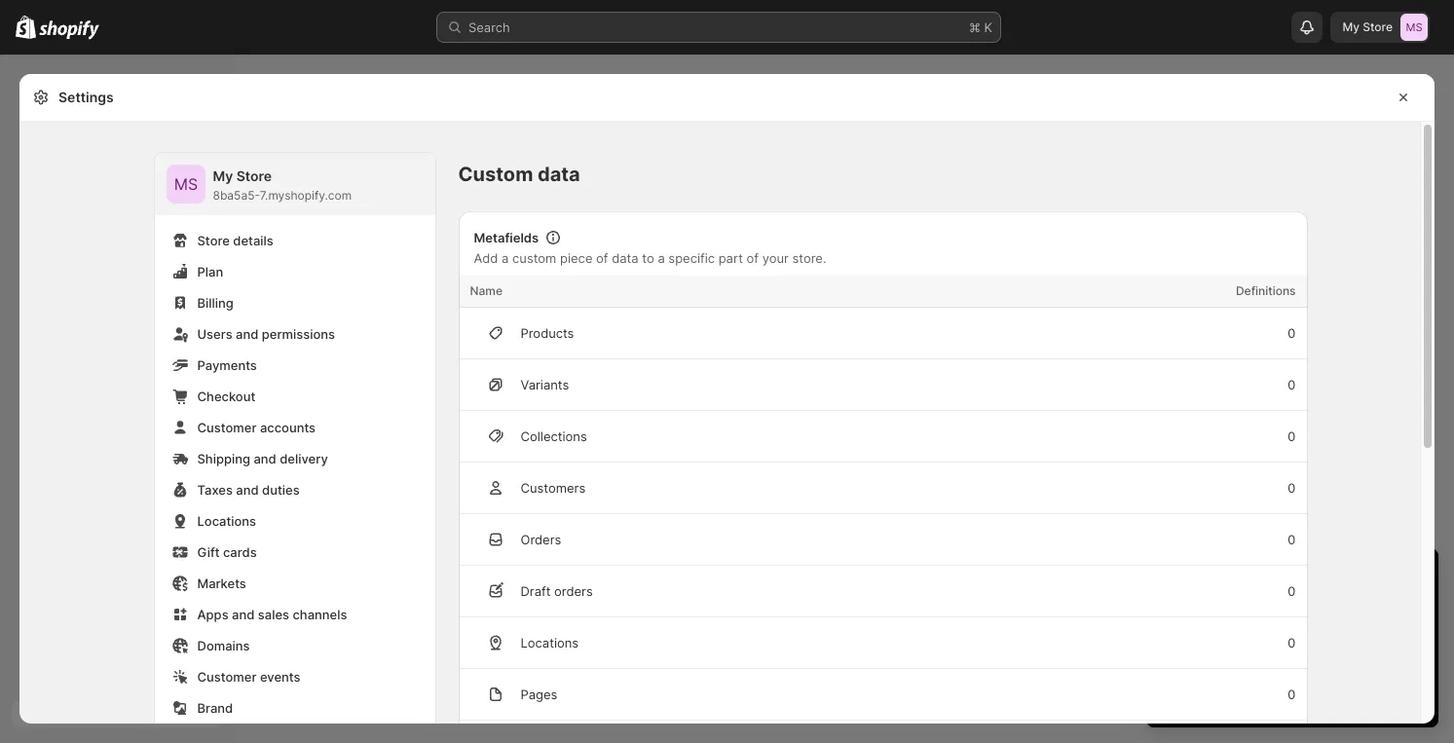 Task type: describe. For each thing, give the bounding box(es) containing it.
customer events
[[197, 669, 301, 685]]

select a plan link
[[1166, 681, 1420, 708]]

store for my store
[[1363, 19, 1393, 34]]

1 vertical spatial locations
[[521, 635, 579, 651]]

3 days left in your trial
[[1166, 566, 1371, 589]]

your left first
[[1292, 652, 1318, 667]]

cards
[[223, 545, 257, 560]]

and for delivery
[[254, 451, 276, 467]]

brand
[[197, 701, 233, 716]]

events
[[260, 669, 301, 685]]

payments
[[197, 358, 257, 373]]

plan
[[197, 264, 223, 280]]

apps and sales channels
[[197, 607, 347, 623]]

⌘
[[969, 19, 981, 35]]

locations inside shop settings menu element
[[197, 513, 256, 529]]

customer accounts link
[[166, 414, 423, 441]]

customer for customer accounts
[[197, 420, 257, 436]]

orders
[[521, 532, 562, 548]]

shipping and delivery link
[[166, 445, 423, 473]]

variants
[[521, 377, 569, 393]]

users and permissions link
[[166, 321, 423, 348]]

0 for orders
[[1288, 532, 1296, 548]]

gift cards
[[197, 545, 257, 560]]

ms button
[[166, 165, 205, 204]]

1 for from the left
[[1166, 652, 1183, 667]]

0 vertical spatial data
[[538, 163, 580, 186]]

store details
[[197, 233, 274, 248]]

my for my store 8ba5a5-7.myshopify.com
[[213, 168, 233, 184]]

products
[[521, 325, 574, 341]]

ends
[[1223, 601, 1252, 617]]

days
[[1184, 566, 1228, 589]]

gift cards link
[[166, 539, 423, 566]]

apps
[[197, 607, 229, 623]]

add
[[474, 250, 498, 266]]

select a plan
[[1257, 687, 1329, 702]]

months.
[[1361, 652, 1409, 667]]

custom
[[513, 250, 557, 266]]

28
[[1328, 601, 1344, 617]]

plan for select a plan
[[1305, 687, 1329, 702]]

my store
[[1343, 19, 1393, 34]]

domains link
[[166, 632, 423, 660]]

customers
[[521, 480, 586, 496]]

to inside select a plan to extend your shopify trial for just $1/month for your first 3 months.
[[1247, 632, 1259, 648]]

taxes
[[197, 482, 233, 498]]

draft orders
[[521, 584, 593, 599]]

settings dialog
[[19, 74, 1435, 743]]

0 for collections
[[1288, 429, 1296, 444]]

checkout link
[[166, 383, 423, 410]]

on
[[1256, 601, 1271, 617]]

k
[[985, 19, 993, 35]]

checkout
[[197, 389, 256, 404]]

pages
[[521, 687, 558, 703]]

extend
[[1263, 632, 1304, 648]]

⌘ k
[[969, 19, 993, 35]]

plan link
[[166, 258, 423, 285]]

select a plan to extend your shopify trial for just $1/month for your first 3 months.
[[1166, 632, 1409, 667]]

1 horizontal spatial shopify image
[[39, 20, 100, 40]]

shipping and delivery
[[197, 451, 328, 467]]

delivery
[[280, 451, 328, 467]]

my store 8ba5a5-7.myshopify.com
[[213, 168, 352, 203]]

channels
[[293, 607, 347, 623]]

3 days left in your trial button
[[1147, 549, 1439, 589]]

your trial ends on october 28
[[1166, 601, 1344, 617]]

payments link
[[166, 352, 423, 379]]

trial inside "dropdown button"
[[1337, 566, 1371, 589]]

in
[[1269, 566, 1285, 589]]

taxes and duties link
[[166, 476, 423, 504]]

customer for customer events
[[197, 669, 257, 685]]

shop settings menu element
[[154, 153, 435, 743]]

metafields
[[474, 230, 539, 246]]

select for select a plan
[[1257, 687, 1292, 702]]

draft
[[521, 584, 551, 599]]

duties
[[262, 482, 300, 498]]

2 of from the left
[[747, 250, 759, 266]]

a for select a plan to extend your shopify trial for just $1/month for your first 3 months.
[[1207, 632, 1215, 648]]

just
[[1186, 652, 1208, 667]]

first
[[1322, 652, 1345, 667]]



Task type: vqa. For each thing, say whether or not it's contained in the screenshot.
the line chart image
no



Task type: locate. For each thing, give the bounding box(es) containing it.
and for duties
[[236, 482, 259, 498]]

8ba5a5-
[[213, 188, 260, 203]]

shopify image
[[16, 15, 36, 39], [39, 20, 100, 40]]

1 vertical spatial select
[[1257, 687, 1292, 702]]

0 horizontal spatial data
[[538, 163, 580, 186]]

and for permissions
[[236, 326, 259, 342]]

locations down draft orders
[[521, 635, 579, 651]]

and
[[236, 326, 259, 342], [254, 451, 276, 467], [236, 482, 259, 498], [232, 607, 255, 623]]

your up october
[[1290, 566, 1331, 589]]

of
[[596, 250, 609, 266], [747, 250, 759, 266]]

select for select a plan to extend your shopify trial for just $1/month for your first 3 months.
[[1166, 632, 1204, 648]]

3 0 from the top
[[1288, 429, 1296, 444]]

billing link
[[166, 289, 423, 317]]

and right apps
[[232, 607, 255, 623]]

search
[[469, 19, 510, 35]]

dialog
[[1443, 74, 1455, 743]]

specific
[[669, 250, 715, 266]]

0 vertical spatial 3
[[1166, 566, 1179, 589]]

2 vertical spatial store
[[197, 233, 230, 248]]

1 vertical spatial 3
[[1349, 652, 1357, 667]]

store details link
[[166, 227, 423, 254]]

1 horizontal spatial trial
[[1337, 566, 1371, 589]]

users and permissions
[[197, 326, 335, 342]]

markets link
[[166, 570, 423, 597]]

select inside select a plan to extend your shopify trial for just $1/month for your first 3 months.
[[1166, 632, 1204, 648]]

0 vertical spatial store
[[1363, 19, 1393, 34]]

0 vertical spatial to
[[642, 250, 655, 266]]

1 horizontal spatial 3
[[1349, 652, 1357, 667]]

taxes and duties
[[197, 482, 300, 498]]

and for sales
[[232, 607, 255, 623]]

your
[[1166, 601, 1193, 617]]

customer accounts
[[197, 420, 316, 436]]

definitions
[[1236, 284, 1296, 298]]

your up first
[[1307, 632, 1334, 648]]

0 horizontal spatial for
[[1166, 652, 1183, 667]]

select up just
[[1166, 632, 1204, 648]]

8 0 from the top
[[1288, 687, 1296, 703]]

gift
[[197, 545, 220, 560]]

3 up your
[[1166, 566, 1179, 589]]

customer down checkout
[[197, 420, 257, 436]]

piece
[[560, 250, 593, 266]]

0 vertical spatial customer
[[197, 420, 257, 436]]

plan
[[1218, 632, 1243, 648], [1305, 687, 1329, 702]]

1 horizontal spatial data
[[612, 250, 639, 266]]

my
[[1343, 19, 1360, 34], [213, 168, 233, 184]]

2 0 from the top
[[1288, 377, 1296, 393]]

store
[[1363, 19, 1393, 34], [236, 168, 272, 184], [197, 233, 230, 248]]

a inside select a plan to extend your shopify trial for just $1/month for your first 3 months.
[[1207, 632, 1215, 648]]

1 horizontal spatial of
[[747, 250, 759, 266]]

0 horizontal spatial of
[[596, 250, 609, 266]]

0 for customers
[[1288, 480, 1296, 496]]

plan inside select a plan to extend your shopify trial for just $1/month for your first 3 months.
[[1218, 632, 1243, 648]]

1 horizontal spatial for
[[1272, 652, 1288, 667]]

0 vertical spatial my store image
[[1401, 14, 1428, 41]]

left
[[1233, 566, 1263, 589]]

for down extend
[[1272, 652, 1288, 667]]

trial up months.
[[1386, 632, 1409, 648]]

collections
[[521, 429, 587, 444]]

1 horizontal spatial my
[[1343, 19, 1360, 34]]

store inside my store 8ba5a5-7.myshopify.com
[[236, 168, 272, 184]]

3 inside 3 days left in your trial "dropdown button"
[[1166, 566, 1179, 589]]

0 for products
[[1288, 325, 1296, 341]]

and down customer accounts
[[254, 451, 276, 467]]

data right piece
[[612, 250, 639, 266]]

customer down the domains
[[197, 669, 257, 685]]

0 for variants
[[1288, 377, 1296, 393]]

0 horizontal spatial to
[[642, 250, 655, 266]]

to inside settings dialog
[[642, 250, 655, 266]]

plan up $1/month
[[1218, 632, 1243, 648]]

for left just
[[1166, 652, 1183, 667]]

store.
[[793, 250, 827, 266]]

store for my store 8ba5a5-7.myshopify.com
[[236, 168, 272, 184]]

1 of from the left
[[596, 250, 609, 266]]

my store image
[[1401, 14, 1428, 41], [166, 165, 205, 204]]

data
[[538, 163, 580, 186], [612, 250, 639, 266]]

custom data
[[458, 163, 580, 186]]

2 horizontal spatial store
[[1363, 19, 1393, 34]]

1 vertical spatial data
[[612, 250, 639, 266]]

add a custom piece of data to a specific part of your store.
[[474, 250, 827, 266]]

3 days left in your trial element
[[1147, 599, 1439, 728]]

a up just
[[1207, 632, 1215, 648]]

orders
[[554, 584, 593, 599]]

for
[[1166, 652, 1183, 667], [1272, 652, 1288, 667]]

a down select a plan to extend your shopify trial for just $1/month for your first 3 months.
[[1295, 687, 1302, 702]]

my inside my store 8ba5a5-7.myshopify.com
[[213, 168, 233, 184]]

0 horizontal spatial 3
[[1166, 566, 1179, 589]]

plan down first
[[1305, 687, 1329, 702]]

my store image left 8ba5a5-
[[166, 165, 205, 204]]

1 vertical spatial to
[[1247, 632, 1259, 648]]

1 vertical spatial my store image
[[166, 165, 205, 204]]

0 for draft orders
[[1288, 584, 1296, 599]]

2 for from the left
[[1272, 652, 1288, 667]]

1 horizontal spatial store
[[236, 168, 272, 184]]

locations link
[[166, 508, 423, 535]]

1 horizontal spatial to
[[1247, 632, 1259, 648]]

locations up gift cards
[[197, 513, 256, 529]]

3
[[1166, 566, 1179, 589], [1349, 652, 1357, 667]]

4 0 from the top
[[1288, 480, 1296, 496]]

2 horizontal spatial trial
[[1386, 632, 1409, 648]]

trial
[[1337, 566, 1371, 589], [1197, 601, 1219, 617], [1386, 632, 1409, 648]]

2 customer from the top
[[197, 669, 257, 685]]

0 horizontal spatial store
[[197, 233, 230, 248]]

details
[[233, 233, 274, 248]]

1 vertical spatial customer
[[197, 669, 257, 685]]

part
[[719, 250, 743, 266]]

0 horizontal spatial trial
[[1197, 601, 1219, 617]]

and right the taxes
[[236, 482, 259, 498]]

0 vertical spatial select
[[1166, 632, 1204, 648]]

0 horizontal spatial shopify image
[[16, 15, 36, 39]]

3 inside select a plan to extend your shopify trial for just $1/month for your first 3 months.
[[1349, 652, 1357, 667]]

permissions
[[262, 326, 335, 342]]

of right part
[[747, 250, 759, 266]]

select down select a plan to extend your shopify trial for just $1/month for your first 3 months.
[[1257, 687, 1292, 702]]

sales
[[258, 607, 289, 623]]

shopify
[[1337, 632, 1383, 648]]

select
[[1166, 632, 1204, 648], [1257, 687, 1292, 702]]

0 horizontal spatial select
[[1166, 632, 1204, 648]]

your inside settings dialog
[[763, 250, 789, 266]]

and right users
[[236, 326, 259, 342]]

to
[[642, 250, 655, 266], [1247, 632, 1259, 648]]

users
[[197, 326, 233, 342]]

3 right first
[[1349, 652, 1357, 667]]

markets
[[197, 576, 246, 591]]

1 vertical spatial trial
[[1197, 601, 1219, 617]]

custom
[[458, 163, 533, 186]]

6 0 from the top
[[1288, 584, 1296, 599]]

customer events link
[[166, 664, 423, 691]]

0 horizontal spatial my store image
[[166, 165, 205, 204]]

billing
[[197, 295, 234, 311]]

to left specific
[[642, 250, 655, 266]]

0 horizontal spatial plan
[[1218, 632, 1243, 648]]

0 for pages
[[1288, 687, 1296, 703]]

domains
[[197, 638, 250, 654]]

my store image inside shop settings menu element
[[166, 165, 205, 204]]

a for add a custom piece of data to a specific part of your store.
[[502, 250, 509, 266]]

0 vertical spatial trial
[[1337, 566, 1371, 589]]

trial right your
[[1197, 601, 1219, 617]]

0 horizontal spatial my
[[213, 168, 233, 184]]

to up $1/month
[[1247, 632, 1259, 648]]

0 horizontal spatial locations
[[197, 513, 256, 529]]

a right add
[[502, 250, 509, 266]]

your left store.
[[763, 250, 789, 266]]

1 vertical spatial plan
[[1305, 687, 1329, 702]]

my for my store
[[1343, 19, 1360, 34]]

october
[[1274, 601, 1325, 617]]

my store image right the my store
[[1401, 14, 1428, 41]]

of right piece
[[596, 250, 609, 266]]

1 horizontal spatial plan
[[1305, 687, 1329, 702]]

1 customer from the top
[[197, 420, 257, 436]]

7 0 from the top
[[1288, 635, 1296, 651]]

1 vertical spatial my
[[213, 168, 233, 184]]

a left specific
[[658, 250, 665, 266]]

1 horizontal spatial locations
[[521, 635, 579, 651]]

1 vertical spatial store
[[236, 168, 272, 184]]

1 0 from the top
[[1288, 325, 1296, 341]]

0 for locations
[[1288, 635, 1296, 651]]

data right custom
[[538, 163, 580, 186]]

2 vertical spatial trial
[[1386, 632, 1409, 648]]

your inside "dropdown button"
[[1290, 566, 1331, 589]]

plan for select a plan to extend your shopify trial for just $1/month for your first 3 months.
[[1218, 632, 1243, 648]]

settings
[[58, 89, 114, 105]]

0 vertical spatial my
[[1343, 19, 1360, 34]]

locations
[[197, 513, 256, 529], [521, 635, 579, 651]]

1 horizontal spatial select
[[1257, 687, 1292, 702]]

accounts
[[260, 420, 316, 436]]

apps and sales channels link
[[166, 601, 423, 628]]

$1/month
[[1212, 652, 1268, 667]]

a
[[502, 250, 509, 266], [658, 250, 665, 266], [1207, 632, 1215, 648], [1295, 687, 1302, 702]]

a for select a plan
[[1295, 687, 1302, 702]]

your
[[763, 250, 789, 266], [1290, 566, 1331, 589], [1307, 632, 1334, 648], [1292, 652, 1318, 667]]

5 0 from the top
[[1288, 532, 1296, 548]]

customer
[[197, 420, 257, 436], [197, 669, 257, 685]]

name
[[470, 284, 503, 298]]

1 horizontal spatial my store image
[[1401, 14, 1428, 41]]

trial up 28
[[1337, 566, 1371, 589]]

shipping
[[197, 451, 250, 467]]

7.myshopify.com
[[260, 188, 352, 203]]

brand link
[[166, 695, 423, 722]]

0 vertical spatial plan
[[1218, 632, 1243, 648]]

trial inside select a plan to extend your shopify trial for just $1/month for your first 3 months.
[[1386, 632, 1409, 648]]

0
[[1288, 325, 1296, 341], [1288, 377, 1296, 393], [1288, 429, 1296, 444], [1288, 480, 1296, 496], [1288, 532, 1296, 548], [1288, 584, 1296, 599], [1288, 635, 1296, 651], [1288, 687, 1296, 703]]

0 vertical spatial locations
[[197, 513, 256, 529]]



